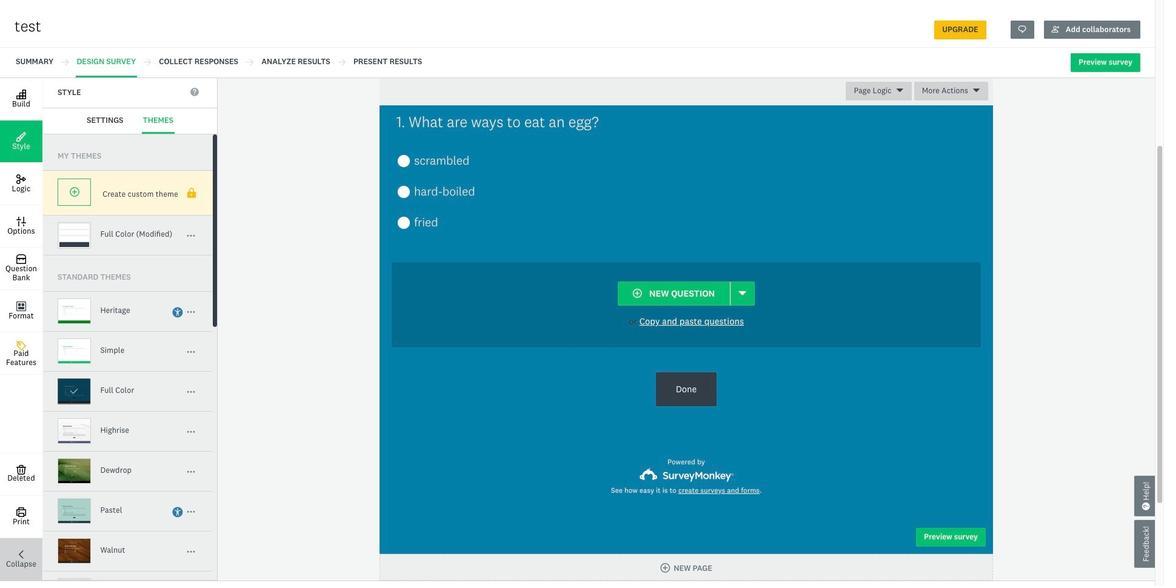 Task type: describe. For each thing, give the bounding box(es) containing it.
surveymonkey image
[[639, 469, 734, 483]]



Task type: vqa. For each thing, say whether or not it's contained in the screenshot.
the DocumentClone IMAGE
no



